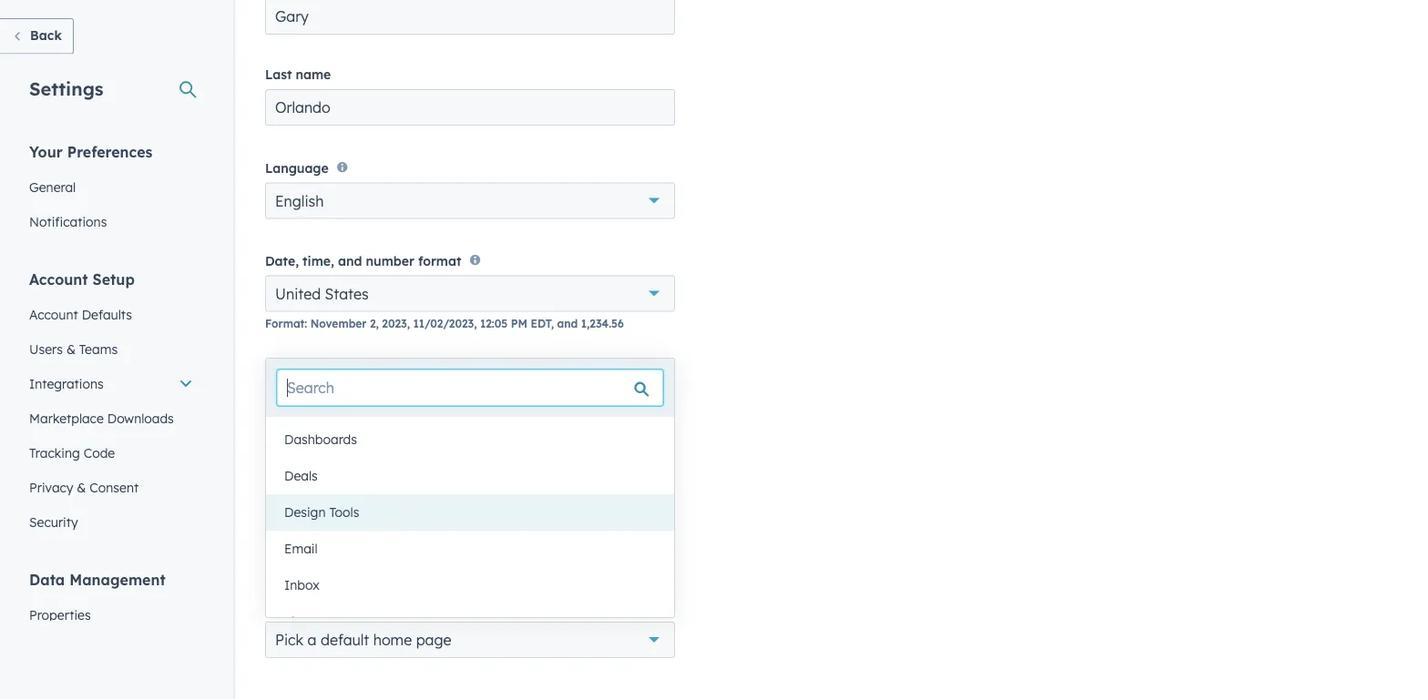 Task type: describe. For each thing, give the bounding box(es) containing it.
First name text field
[[265, 0, 675, 35]]

data management element
[[18, 570, 204, 700]]

security link
[[18, 505, 204, 540]]

back link
[[0, 18, 74, 54]]

account for account defaults
[[29, 307, 78, 323]]

your preferences
[[29, 143, 153, 161]]

(read
[[461, 419, 490, 433]]

marketplace downloads
[[29, 411, 174, 427]]

contact
[[453, 387, 493, 400]]

only
[[293, 555, 317, 571]]

management
[[69, 571, 166, 589]]

lists
[[284, 614, 312, 630]]

this
[[265, 555, 289, 571]]

3 , from the left
[[551, 317, 554, 331]]

data management
[[29, 571, 166, 589]]

name
[[296, 67, 331, 82]]

account for account setup
[[29, 270, 88, 288]]

.
[[526, 419, 529, 433]]

11/02/2023
[[413, 317, 474, 331]]

setup
[[93, 270, 135, 288]]

teams
[[79, 341, 118, 357]]

date, time, and number format
[[265, 253, 462, 269]]

values.
[[522, 403, 559, 417]]

1 horizontal spatial for
[[417, 403, 432, 417]]

format
[[265, 317, 305, 331]]

default
[[321, 632, 369, 650]]

english button
[[265, 183, 675, 219]]

a
[[308, 632, 317, 650]]

Last name text field
[[265, 89, 675, 126]]

preferences
[[67, 143, 153, 161]]

users & teams link
[[18, 332, 204, 367]]

dashboards
[[284, 432, 357, 448]]

workflow
[[311, 403, 360, 417]]

0 vertical spatial to
[[438, 387, 449, 400]]

privacy
[[265, 419, 306, 433]]

privacy
[[29, 480, 73, 496]]

property
[[472, 403, 519, 417]]

english
[[275, 192, 324, 210]]

& for privacy
[[77, 480, 86, 496]]

pick
[[275, 632, 304, 650]]

account defaults link
[[18, 298, 204, 332]]

pick a default home page button
[[265, 623, 675, 659]]

🇺🇸
[[275, 444, 293, 466]]

refer
[[601, 403, 627, 417]]

security
[[29, 515, 78, 530]]

2023
[[382, 317, 407, 331]]

your
[[29, 143, 63, 161]]

pm
[[511, 317, 528, 331]]

about
[[520, 387, 552, 400]]

email
[[284, 541, 318, 557]]

please
[[563, 403, 598, 417]]

marketplace
[[29, 411, 104, 427]]

format : november 2, 2023 , 11/02/2023 , 12:05 pm edt , and 1,234.56
[[265, 317, 624, 331]]

0 vertical spatial number
[[366, 253, 415, 269]]

list box containing dashboards
[[266, 386, 674, 641]]

united states button
[[265, 276, 675, 312]]

marketplace downloads link
[[18, 401, 204, 436]]

(read more) link
[[461, 419, 526, 433]]

date,
[[265, 253, 299, 269]]

integrations button
[[18, 367, 204, 401]]

phone number element
[[265, 438, 675, 475]]

phone number
[[265, 366, 357, 382]]

account defaults
[[29, 307, 132, 323]]

lists button
[[266, 604, 674, 641]]

default home page
[[265, 600, 388, 616]]

defaults this only applies to this hubspot account.
[[265, 529, 517, 571]]

you
[[497, 387, 517, 400]]

default
[[265, 600, 311, 616]]

united
[[275, 285, 321, 303]]

edt
[[531, 317, 551, 331]]

properties
[[29, 607, 91, 623]]

your preferences element
[[18, 142, 204, 239]]

privacy & consent
[[29, 480, 139, 496]]

applies
[[321, 555, 364, 571]]



Task type: vqa. For each thing, say whether or not it's contained in the screenshot.
3rd Manage
no



Task type: locate. For each thing, give the bounding box(es) containing it.
pick a default home page
[[275, 632, 452, 650]]

this inside we may use this phone number to contact you about security events, sending workflow sms, and for owner property values. please refer to our privacy policy for more information
[[334, 387, 353, 400]]

1 horizontal spatial defaults
[[265, 529, 341, 552]]

and right time,
[[338, 253, 362, 269]]

back
[[30, 27, 62, 43]]

to up owner
[[438, 387, 449, 400]]

None telephone field
[[325, 438, 509, 475]]

notifications
[[29, 214, 107, 230]]

security
[[555, 387, 598, 400]]

this inside 'defaults this only applies to this hubspot account.'
[[384, 555, 405, 571]]

and right sms, on the bottom of page
[[393, 403, 413, 417]]

0 vertical spatial for
[[417, 403, 432, 417]]

phone
[[265, 366, 304, 382]]

1 vertical spatial account
[[29, 307, 78, 323]]

0 horizontal spatial and
[[338, 253, 362, 269]]

last name
[[265, 67, 331, 82]]

defaults up only
[[265, 529, 341, 552]]

tracking code link
[[18, 436, 204, 471]]

this
[[334, 387, 353, 400], [384, 555, 405, 571]]

to
[[438, 387, 449, 400], [630, 403, 641, 417], [368, 555, 380, 571]]

1 horizontal spatial this
[[384, 555, 405, 571]]

, right 2,
[[407, 317, 410, 331]]

downloads
[[107, 411, 174, 427]]

0 horizontal spatial &
[[66, 341, 76, 357]]

and right edt
[[557, 317, 578, 331]]

defaults up users & teams link
[[82, 307, 132, 323]]

& for users
[[66, 341, 76, 357]]

more
[[363, 419, 391, 433]]

users
[[29, 341, 63, 357]]

number
[[366, 253, 415, 269], [308, 366, 357, 382], [393, 387, 435, 400]]

:
[[305, 317, 307, 331]]

this left hubspot
[[384, 555, 405, 571]]

1 vertical spatial to
[[630, 403, 641, 417]]

inbox button
[[266, 568, 674, 604]]

(read more) .
[[461, 419, 529, 433]]

1 vertical spatial and
[[557, 317, 578, 331]]

policy
[[309, 419, 341, 433]]

last
[[265, 67, 292, 82]]

may
[[285, 387, 309, 400]]

events,
[[601, 387, 639, 400]]

for
[[417, 403, 432, 417], [344, 419, 360, 433]]

page
[[416, 632, 452, 650]]

sms,
[[363, 403, 390, 417]]

2 , from the left
[[474, 317, 477, 331]]

2 horizontal spatial ,
[[551, 317, 554, 331]]

0 horizontal spatial for
[[344, 419, 360, 433]]

for up information
[[417, 403, 432, 417]]

more)
[[493, 419, 526, 433]]

number left format at the top of page
[[366, 253, 415, 269]]

0 vertical spatial and
[[338, 253, 362, 269]]

0 horizontal spatial defaults
[[82, 307, 132, 323]]

1 horizontal spatial to
[[438, 387, 449, 400]]

2 horizontal spatial and
[[557, 317, 578, 331]]

2 horizontal spatial to
[[630, 403, 641, 417]]

1 horizontal spatial and
[[393, 403, 413, 417]]

number inside we may use this phone number to contact you about security events, sending workflow sms, and for owner property values. please refer to our privacy policy for more information
[[393, 387, 435, 400]]

language
[[265, 160, 329, 176]]

,
[[407, 317, 410, 331], [474, 317, 477, 331], [551, 317, 554, 331]]

inbox
[[284, 578, 320, 594]]

2 vertical spatial and
[[393, 403, 413, 417]]

account setup
[[29, 270, 135, 288]]

tools
[[329, 505, 360, 521]]

1 horizontal spatial ,
[[474, 317, 477, 331]]

owner
[[435, 403, 469, 417]]

general
[[29, 179, 76, 195]]

1 , from the left
[[407, 317, 410, 331]]

properties link
[[18, 598, 204, 633]]

0 horizontal spatial to
[[368, 555, 380, 571]]

our
[[644, 403, 662, 417]]

consent
[[90, 480, 139, 496]]

settings
[[29, 77, 103, 100]]

0 vertical spatial this
[[334, 387, 353, 400]]

tracking code
[[29, 445, 115, 461]]

defaults inside 'defaults this only applies to this hubspot account.'
[[265, 529, 341, 552]]

1 account from the top
[[29, 270, 88, 288]]

privacy & consent link
[[18, 471, 204, 505]]

united states
[[275, 285, 369, 303]]

12:05
[[480, 317, 508, 331]]

account.
[[465, 555, 517, 571]]

1 vertical spatial &
[[77, 480, 86, 496]]

1 vertical spatial number
[[308, 366, 357, 382]]

account up users
[[29, 307, 78, 323]]

0 horizontal spatial this
[[334, 387, 353, 400]]

0 vertical spatial account
[[29, 270, 88, 288]]

to inside 'defaults this only applies to this hubspot account.'
[[368, 555, 380, 571]]

email button
[[266, 531, 674, 568]]

1,234.56
[[581, 317, 624, 331]]

list box
[[266, 386, 674, 641]]

0 vertical spatial defaults
[[82, 307, 132, 323]]

sending
[[265, 403, 308, 417]]

this up workflow
[[334, 387, 353, 400]]

hubspot
[[409, 555, 462, 571]]

1 vertical spatial defaults
[[265, 529, 341, 552]]

code
[[84, 445, 115, 461]]

home
[[373, 632, 412, 650]]

& right users
[[66, 341, 76, 357]]

tracking
[[29, 445, 80, 461]]

0 vertical spatial &
[[66, 341, 76, 357]]

design
[[284, 505, 326, 521]]

information
[[394, 419, 458, 433]]

for down workflow
[[344, 419, 360, 433]]

and inside we may use this phone number to contact you about security events, sending workflow sms, and for owner property values. please refer to our privacy policy for more information
[[393, 403, 413, 417]]

design tools button
[[266, 495, 674, 531]]

format
[[418, 253, 462, 269]]

home
[[315, 600, 352, 616]]

integrations
[[29, 376, 104, 392]]

number up use
[[308, 366, 357, 382]]

users & teams
[[29, 341, 118, 357]]

0 horizontal spatial ,
[[407, 317, 410, 331]]

notifications link
[[18, 205, 204, 239]]

account setup element
[[18, 269, 204, 540]]

1 vertical spatial for
[[344, 419, 360, 433]]

Search search field
[[277, 370, 664, 407]]

use
[[312, 387, 331, 400]]

2 vertical spatial number
[[393, 387, 435, 400]]

defaults inside account setup element
[[82, 307, 132, 323]]

2,
[[370, 317, 379, 331]]

account up account defaults
[[29, 270, 88, 288]]

2 vertical spatial to
[[368, 555, 380, 571]]

we
[[265, 387, 282, 400]]

1 horizontal spatial &
[[77, 480, 86, 496]]

account
[[29, 270, 88, 288], [29, 307, 78, 323]]

to right applies
[[368, 555, 380, 571]]

, left 12:05
[[474, 317, 477, 331]]

page
[[356, 600, 388, 616]]

, right pm
[[551, 317, 554, 331]]

&
[[66, 341, 76, 357], [77, 480, 86, 496]]

to left our
[[630, 403, 641, 417]]

phone
[[357, 387, 390, 400]]

1 vertical spatial this
[[384, 555, 405, 571]]

november
[[310, 317, 367, 331]]

deals button
[[266, 458, 674, 495]]

time,
[[303, 253, 334, 269]]

2 account from the top
[[29, 307, 78, 323]]

defaults
[[82, 307, 132, 323], [265, 529, 341, 552]]

& right privacy in the left of the page
[[77, 480, 86, 496]]

deals
[[284, 468, 318, 484]]

number up information
[[393, 387, 435, 400]]

dashboards button
[[266, 422, 674, 458]]



